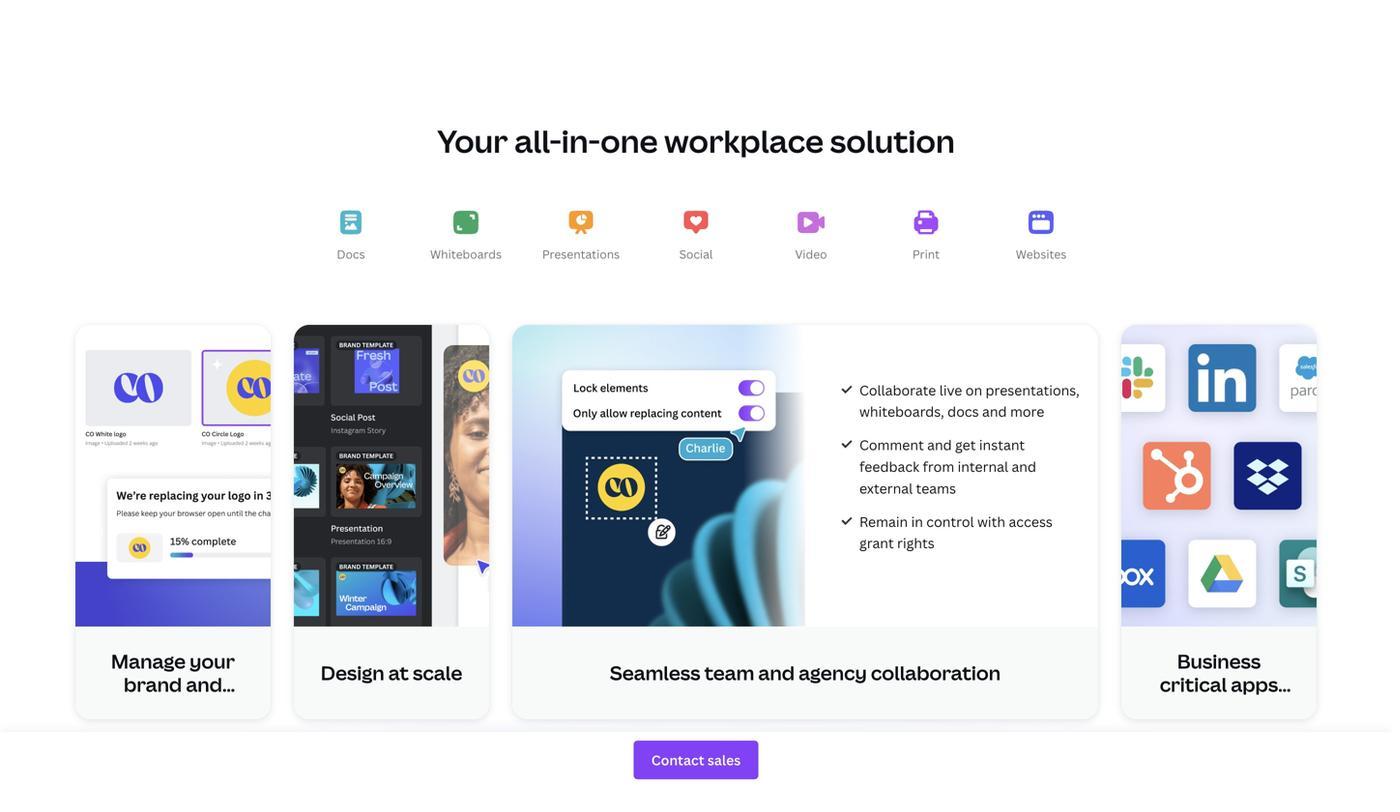 Task type: vqa. For each thing, say whether or not it's contained in the screenshot.
DURATION
no



Task type: describe. For each thing, give the bounding box(es) containing it.
more
[[1011, 403, 1045, 421]]

whiteboards,
[[860, 403, 945, 421]]

manage your brand and assets
[[111, 648, 235, 721]]

one
[[601, 120, 658, 162]]

workplace
[[665, 120, 824, 162]]

collaboration
[[871, 660, 1001, 687]]

get
[[956, 436, 976, 454]]

internal
[[958, 458, 1009, 476]]

solution
[[830, 120, 955, 162]]

whiteboards
[[430, 246, 502, 262]]

live
[[940, 381, 963, 399]]

remain in control with access grant rights
[[860, 512, 1053, 553]]

your
[[437, 120, 508, 162]]

video
[[796, 246, 828, 262]]

in
[[912, 512, 924, 531]]

access
[[1009, 512, 1053, 531]]

at
[[389, 660, 409, 687]]

from
[[923, 458, 955, 476]]

on
[[966, 381, 983, 399]]

websites
[[1016, 246, 1067, 262]]

and inside manage your brand and assets
[[186, 672, 222, 698]]

your
[[190, 648, 235, 675]]

assets
[[142, 695, 204, 721]]

presentations
[[543, 246, 620, 262]]

seamless team and agency collaboration
[[610, 660, 1001, 687]]



Task type: locate. For each thing, give the bounding box(es) containing it.
social
[[680, 246, 713, 262]]

rights
[[898, 534, 935, 553]]

grant
[[860, 534, 894, 553]]

and up from
[[928, 436, 952, 454]]

print
[[913, 246, 940, 262]]

seamless
[[610, 660, 701, 687]]

presentations,
[[986, 381, 1080, 399]]

external
[[860, 479, 913, 498]]

design
[[321, 660, 385, 687]]

in-
[[562, 120, 601, 162]]

collaborate live on presentations, whiteboards, docs and more
[[860, 381, 1080, 421]]

team
[[705, 660, 755, 687]]

comment
[[860, 436, 924, 454]]

feedback
[[860, 458, 920, 476]]

and inside collaborate live on presentations, whiteboards, docs and more
[[983, 403, 1007, 421]]

and
[[983, 403, 1007, 421], [928, 436, 952, 454], [1012, 458, 1037, 476], [759, 660, 795, 687], [186, 672, 222, 698]]

remain
[[860, 512, 908, 531]]

brand
[[124, 672, 182, 698]]

and right team
[[759, 660, 795, 687]]

with
[[978, 512, 1006, 531]]

and down on
[[983, 403, 1007, 421]]

docs
[[948, 403, 979, 421]]

instant
[[980, 436, 1026, 454]]

collaborate
[[860, 381, 937, 399]]

and down instant
[[1012, 458, 1037, 476]]

design at scale
[[321, 660, 463, 687]]

manage
[[111, 648, 186, 675]]

and right brand
[[186, 672, 222, 698]]

control
[[927, 512, 975, 531]]

agency
[[799, 660, 867, 687]]

comment and get instant feedback from internal and external teams
[[860, 436, 1037, 498]]

your all-in-one workplace solution
[[437, 120, 955, 162]]

docs
[[337, 246, 365, 262]]

all-
[[515, 120, 562, 162]]

scale
[[413, 660, 463, 687]]

teams
[[917, 479, 957, 498]]



